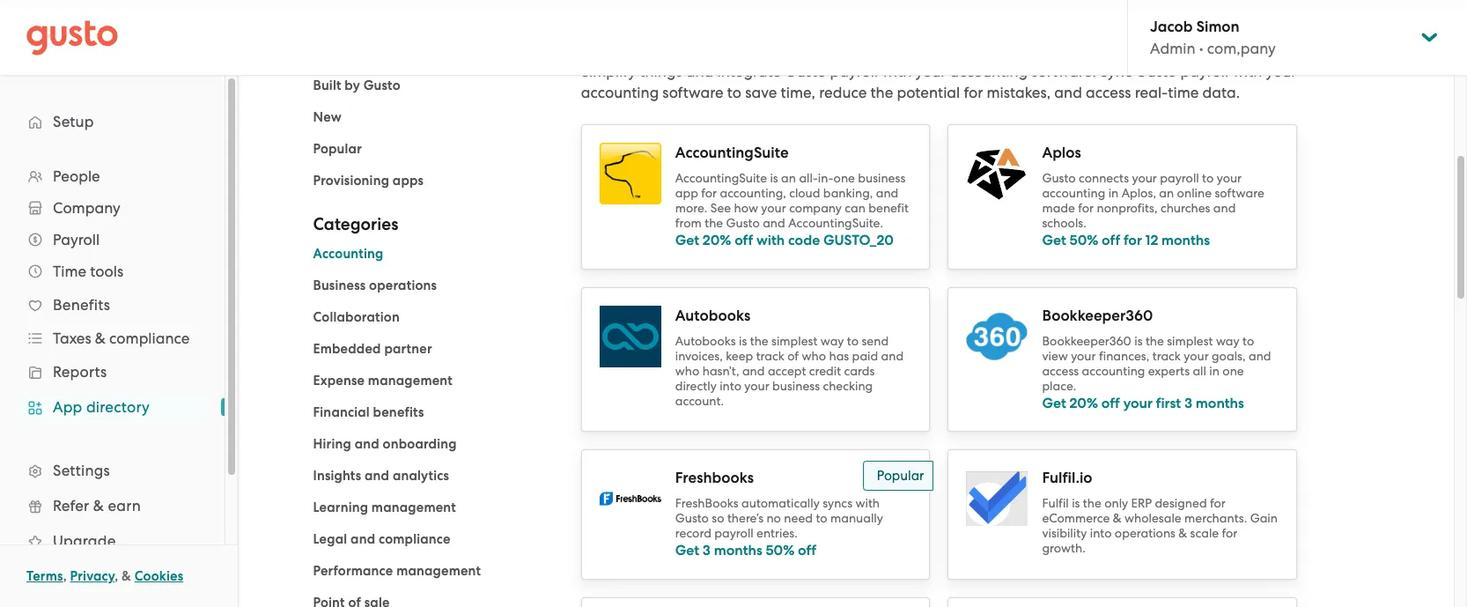 Task type: describe. For each thing, give the bounding box(es) containing it.
wholesale
[[1125, 511, 1182, 525]]

and down accounting,
[[763, 216, 786, 230]]

payroll
[[53, 231, 100, 248]]

and inside aplos gusto connects your payroll to your accounting in aplos, an online software made for nonprofits, churches and schools. get 50% off for 12 months
[[1214, 201, 1237, 215]]

your right view
[[1072, 348, 1097, 363]]

from
[[676, 216, 702, 230]]

has
[[830, 348, 850, 363]]

track for bookkeeper360
[[1153, 348, 1181, 363]]

company
[[790, 201, 842, 215]]

cloud
[[790, 186, 821, 200]]

learning
[[313, 500, 368, 515]]

get inside aplos gusto connects your payroll to your accounting in aplos, an online software made for nonprofits, churches and schools. get 50% off for 12 months
[[1043, 232, 1067, 248]]

50% inside aplos gusto connects your payroll to your accounting in aplos, an online software made for nonprofits, churches and schools. get 50% off for 12 months
[[1070, 232, 1099, 248]]

provisioning
[[313, 173, 390, 189]]

list containing built by gusto
[[313, 43, 555, 191]]

categories
[[313, 214, 399, 234]]

simplify things and integrate gusto payroll with your accounting software. sync gusto payroll with your accounting software to save time, reduce the potential for mistakes, and access real-time data.
[[581, 63, 1297, 101]]

benefits
[[53, 296, 110, 314]]

get inside freshbooks freshbooks automatically syncs with gusto so there's no need to manually record payroll entries. get 3 months 50% off
[[676, 542, 700, 559]]

embedded
[[313, 341, 381, 357]]

ecommerce
[[1043, 511, 1110, 525]]

compliance for legal and compliance
[[379, 531, 451, 547]]

goals,
[[1212, 348, 1246, 363]]

code
[[789, 232, 821, 248]]

off inside bookkeeper360 bookkeeper360 is the simplest way to view your finances, track your goals, and access accounting experts all in one place. get 20% off your first 3 months
[[1102, 394, 1121, 411]]

fulfil.io logo image
[[967, 471, 1029, 526]]

your inside accountingsuite accountingsuite is an all-in-one business app for accounting, cloud banking, and more. see how your company can benefit from the gusto and accountingsuite. get 20% off with code gusto_20
[[762, 201, 787, 215]]

payroll inside aplos gusto connects your payroll to your accounting in aplos, an online software made for nonprofits, churches and schools. get 50% off for 12 months
[[1161, 171, 1200, 185]]

reduce
[[820, 84, 867, 101]]

more.
[[676, 201, 708, 215]]

simon
[[1197, 18, 1240, 36]]

setup link
[[18, 106, 207, 137]]

an inside accountingsuite accountingsuite is an all-in-one business app for accounting, cloud banking, and more. see how your company can benefit from the gusto and accountingsuite. get 20% off with code gusto_20
[[782, 171, 797, 185]]

with inside freshbooks freshbooks automatically syncs with gusto so there's no need to manually record payroll entries. get 3 months 50% off
[[856, 496, 880, 510]]

paid
[[853, 348, 879, 363]]

1 autobooks from the top
[[676, 306, 751, 325]]

2 , from the left
[[115, 568, 118, 584]]

& left "cookies" button
[[122, 568, 131, 584]]

collaboration
[[313, 309, 400, 325]]

freshbooks
[[676, 469, 754, 487]]

and right legal
[[351, 531, 376, 547]]

expense
[[313, 373, 365, 389]]

0 horizontal spatial operations
[[369, 278, 437, 293]]

your up aplos,
[[1133, 171, 1158, 185]]

& down only
[[1113, 511, 1122, 525]]

and down keep
[[743, 363, 765, 378]]

20% inside bookkeeper360 bookkeeper360 is the simplest way to view your finances, track your goals, and access accounting experts all in one place. get 20% off your first 3 months
[[1070, 394, 1099, 411]]

automatically
[[742, 496, 820, 510]]

is for autobooks
[[739, 333, 747, 348]]

and down the financial benefits
[[355, 436, 380, 452]]

company button
[[18, 192, 207, 224]]

payroll down "•"
[[1181, 63, 1229, 80]]

and up benefit
[[876, 186, 899, 200]]

learning management link
[[313, 500, 456, 515]]

3 inside bookkeeper360 bookkeeper360 is the simplest way to view your finances, track your goals, and access accounting experts all in one place. get 20% off your first 3 months
[[1185, 394, 1193, 411]]

designed
[[1155, 496, 1208, 510]]

management for performance management
[[397, 563, 481, 579]]

sync
[[1101, 63, 1132, 80]]

to inside bookkeeper360 bookkeeper360 is the simplest way to view your finances, track your goals, and access accounting experts all in one place. get 20% off your first 3 months
[[1243, 333, 1255, 348]]

1 vertical spatial who
[[676, 363, 700, 378]]

visibility
[[1043, 526, 1088, 540]]

get inside accountingsuite accountingsuite is an all-in-one business app for accounting, cloud banking, and more. see how your company can benefit from the gusto and accountingsuite. get 20% off with code gusto_20
[[676, 232, 700, 248]]

app directory link
[[18, 391, 207, 423]]

financial benefits
[[313, 404, 424, 420]]

gusto inside accountingsuite accountingsuite is an all-in-one business app for accounting, cloud banking, and more. see how your company can benefit from the gusto and accountingsuite. get 20% off with code gusto_20
[[727, 216, 760, 230]]

benefits link
[[18, 289, 207, 321]]

manually
[[831, 511, 884, 525]]

mistakes,
[[987, 84, 1051, 101]]

into inside the fulfil.io fulfil is the only erp designed for ecommerce & wholesale merchants. gain visibility into operations & scale for growth.
[[1091, 526, 1112, 540]]

your down 'data.'
[[1217, 171, 1242, 185]]

accounting inside aplos gusto connects your payroll to your accounting in aplos, an online software made for nonprofits, churches and schools. get 50% off for 12 months
[[1043, 186, 1106, 200]]

financial
[[313, 404, 370, 420]]

months inside aplos gusto connects your payroll to your accounting in aplos, an online software made for nonprofits, churches and schools. get 50% off for 12 months
[[1162, 232, 1211, 248]]

app
[[53, 398, 82, 416]]

settings link
[[18, 455, 207, 486]]

potential
[[897, 84, 961, 101]]

to inside autobooks autobooks is the simplest way to send invoices, keep track of who has paid and who hasn't, and accept credit cards directly into your business checking account.
[[847, 333, 859, 348]]

management for expense management
[[368, 373, 453, 389]]

time
[[1169, 84, 1200, 101]]

the for autobooks
[[750, 333, 769, 348]]

fulfil.io
[[1043, 469, 1093, 487]]

app
[[676, 186, 699, 200]]

accounting
[[313, 246, 384, 262]]

things
[[640, 63, 682, 80]]

off inside accountingsuite accountingsuite is an all-in-one business app for accounting, cloud banking, and more. see how your company can benefit from the gusto and accountingsuite. get 20% off with code gusto_20
[[735, 232, 754, 248]]

popular link
[[313, 141, 362, 157]]

autobooks autobooks is the simplest way to send invoices, keep track of who has paid and who hasn't, and accept credit cards directly into your business checking account.
[[676, 306, 904, 408]]

embedded partner link
[[313, 341, 432, 357]]

for left 12
[[1124, 232, 1143, 248]]

no
[[767, 511, 781, 525]]

with down 'com,pany'
[[1233, 63, 1263, 80]]

months inside bookkeeper360 bookkeeper360 is the simplest way to view your finances, track your goals, and access accounting experts all in one place. get 20% off your first 3 months
[[1196, 394, 1245, 411]]

freshbooks logo image
[[600, 468, 661, 530]]

earn
[[108, 497, 141, 515]]

an inside aplos gusto connects your payroll to your accounting in aplos, an online software made for nonprofits, churches and schools. get 50% off for 12 months
[[1160, 186, 1175, 200]]

access inside simplify things and integrate gusto payroll with your accounting software. sync gusto payroll with your accounting software to save time, reduce the potential for mistakes, and access real-time data.
[[1086, 84, 1132, 101]]

need
[[784, 511, 813, 525]]

analytics
[[393, 468, 449, 484]]

record
[[676, 526, 712, 540]]

management for learning management
[[372, 500, 456, 515]]

0 vertical spatial who
[[802, 348, 827, 363]]

list containing accounting
[[313, 243, 555, 607]]

new link
[[313, 109, 342, 125]]

freshbooks
[[676, 496, 739, 510]]

financial benefits link
[[313, 404, 424, 420]]

terms
[[26, 568, 63, 584]]

time
[[53, 263, 86, 280]]

for up the 'merchants.'
[[1211, 496, 1226, 510]]

access inside bookkeeper360 bookkeeper360 is the simplest way to view your finances, track your goals, and access accounting experts all in one place. get 20% off your first 3 months
[[1043, 363, 1079, 378]]

•
[[1200, 40, 1204, 57]]

and inside bookkeeper360 bookkeeper360 is the simplest way to view your finances, track your goals, and access accounting experts all in one place. get 20% off your first 3 months
[[1249, 348, 1272, 363]]

expense management
[[313, 373, 453, 389]]

software.
[[1032, 63, 1097, 80]]

& left "earn" in the left bottom of the page
[[93, 497, 104, 515]]

business
[[313, 278, 366, 293]]

gain
[[1251, 511, 1278, 525]]

people button
[[18, 160, 207, 192]]

way for autobooks
[[821, 333, 845, 348]]

cookies
[[135, 568, 184, 584]]

1 bookkeeper360 from the top
[[1043, 306, 1154, 325]]

into inside autobooks autobooks is the simplest way to send invoices, keep track of who has paid and who hasn't, and accept credit cards directly into your business checking account.
[[720, 378, 742, 393]]

people
[[53, 167, 100, 185]]

your up all
[[1184, 348, 1209, 363]]

company
[[53, 199, 120, 217]]

and right things
[[686, 63, 714, 80]]

cards
[[845, 363, 875, 378]]

your left first
[[1124, 394, 1153, 411]]

1 vertical spatial popular
[[877, 468, 925, 484]]

reports link
[[18, 356, 207, 388]]

aplos,
[[1122, 186, 1157, 200]]

legal and compliance
[[313, 531, 451, 547]]

hiring and onboarding link
[[313, 436, 457, 452]]

finances,
[[1100, 348, 1150, 363]]

operations inside the fulfil.io fulfil is the only erp designed for ecommerce & wholesale merchants. gain visibility into operations & scale for growth.
[[1115, 526, 1176, 540]]

simplest for autobooks
[[772, 333, 818, 348]]

to inside simplify things and integrate gusto payroll with your accounting software. sync gusto payroll with your accounting software to save time, reduce the potential for mistakes, and access real-time data.
[[728, 84, 742, 101]]

gusto navigation element
[[0, 76, 225, 607]]

freshbooks freshbooks automatically syncs with gusto so there's no need to manually record payroll entries. get 3 months 50% off
[[676, 469, 884, 559]]

2 bookkeeper360 from the top
[[1043, 333, 1132, 348]]

credit
[[810, 363, 842, 378]]

learning management
[[313, 500, 456, 515]]

gusto_20
[[824, 232, 894, 248]]

checking
[[823, 378, 873, 393]]



Task type: vqa. For each thing, say whether or not it's contained in the screenshot.
the leftmost Choose
no



Task type: locate. For each thing, give the bounding box(es) containing it.
the for bookkeeper360
[[1146, 333, 1165, 348]]

merchants.
[[1185, 511, 1248, 525]]

accounting inside bookkeeper360 bookkeeper360 is the simplest way to view your finances, track your goals, and access accounting experts all in one place. get 20% off your first 3 months
[[1082, 363, 1146, 378]]

1 vertical spatial into
[[1091, 526, 1112, 540]]

0 horizontal spatial one
[[834, 171, 855, 185]]

1 vertical spatial in
[[1210, 363, 1220, 378]]

0 vertical spatial in
[[1109, 186, 1119, 200]]

1 horizontal spatial track
[[1153, 348, 1181, 363]]

1 , from the left
[[63, 568, 67, 584]]

simplest
[[772, 333, 818, 348], [1168, 333, 1214, 348]]

upgrade link
[[18, 525, 207, 557]]

0 horizontal spatial simplest
[[772, 333, 818, 348]]

for inside simplify things and integrate gusto payroll with your accounting software. sync gusto payroll with your accounting software to save time, reduce the potential for mistakes, and access real-time data.
[[964, 84, 984, 101]]

1 accountingsuite from the top
[[676, 144, 789, 162]]

1 horizontal spatial ,
[[115, 568, 118, 584]]

your down accounting,
[[762, 201, 787, 215]]

accounting down simplify in the left of the page
[[581, 84, 659, 101]]

0 horizontal spatial 50%
[[766, 542, 795, 559]]

an left all-
[[782, 171, 797, 185]]

with up potential
[[882, 63, 912, 80]]

payroll down 'there's'
[[715, 526, 754, 540]]

months
[[1162, 232, 1211, 248], [1196, 394, 1245, 411], [714, 542, 763, 559]]

gusto inside aplos gusto connects your payroll to your accounting in aplos, an online software made for nonprofits, churches and schools. get 50% off for 12 months
[[1043, 171, 1076, 185]]

to inside aplos gusto connects your payroll to your accounting in aplos, an online software made for nonprofits, churches and schools. get 50% off for 12 months
[[1203, 171, 1214, 185]]

0 vertical spatial 20%
[[703, 232, 732, 248]]

2 vertical spatial management
[[397, 563, 481, 579]]

connects
[[1079, 171, 1130, 185]]

built
[[313, 78, 342, 93]]

0 horizontal spatial business
[[773, 378, 820, 393]]

accountingsuite up the see
[[676, 171, 767, 185]]

2 track from the left
[[1153, 348, 1181, 363]]

an up the churches
[[1160, 186, 1175, 200]]

gusto up real-
[[1136, 63, 1177, 80]]

0 horizontal spatial access
[[1043, 363, 1079, 378]]

accounting down finances,
[[1082, 363, 1146, 378]]

the inside the fulfil.io fulfil is the only erp designed for ecommerce & wholesale merchants. gain visibility into operations & scale for growth.
[[1084, 496, 1102, 510]]

months down 'there's'
[[714, 542, 763, 559]]

compliance up performance management link
[[379, 531, 451, 547]]

gusto right by
[[364, 78, 401, 93]]

simplify
[[581, 63, 636, 80]]

compliance for taxes & compliance
[[109, 330, 190, 347]]

refer
[[53, 497, 89, 515]]

legal
[[313, 531, 347, 547]]

simplest inside autobooks autobooks is the simplest way to send invoices, keep track of who has paid and who hasn't, and accept credit cards directly into your business checking account.
[[772, 333, 818, 348]]

1 horizontal spatial in
[[1210, 363, 1220, 378]]

place.
[[1043, 378, 1077, 393]]

1 vertical spatial operations
[[1115, 526, 1176, 540]]

and down software.
[[1055, 84, 1083, 101]]

50% down schools.
[[1070, 232, 1099, 248]]

one inside accountingsuite accountingsuite is an all-in-one business app for accounting, cloud banking, and more. see how your company can benefit from the gusto and accountingsuite. get 20% off with code gusto_20
[[834, 171, 855, 185]]

12
[[1146, 232, 1159, 248]]

bookkeeper360 logo image
[[967, 305, 1029, 367]]

by
[[345, 78, 360, 93]]

hiring
[[313, 436, 351, 452]]

in inside bookkeeper360 bookkeeper360 is the simplest way to view your finances, track your goals, and access accounting experts all in one place. get 20% off your first 3 months
[[1210, 363, 1220, 378]]

refer & earn link
[[18, 490, 207, 522]]

is inside autobooks autobooks is the simplest way to send invoices, keep track of who has paid and who hasn't, and accept credit cards directly into your business checking account.
[[739, 333, 747, 348]]

20% down 'place.' on the right of the page
[[1070, 394, 1099, 411]]

embedded partner
[[313, 341, 432, 357]]

online
[[1178, 186, 1212, 200]]

0 vertical spatial business
[[858, 171, 906, 185]]

0 vertical spatial access
[[1086, 84, 1132, 101]]

the down the see
[[705, 216, 724, 230]]

the
[[871, 84, 894, 101], [705, 216, 724, 230], [750, 333, 769, 348], [1146, 333, 1165, 348], [1084, 496, 1102, 510]]

save
[[746, 84, 777, 101]]

entries.
[[757, 526, 798, 540]]

for right potential
[[964, 84, 984, 101]]

legal and compliance link
[[313, 531, 451, 547]]

1 horizontal spatial who
[[802, 348, 827, 363]]

directory
[[86, 398, 150, 416]]

gusto inside freshbooks freshbooks automatically syncs with gusto so there's no need to manually record payroll entries. get 3 months 50% off
[[676, 511, 709, 525]]

in
[[1109, 186, 1119, 200], [1210, 363, 1220, 378]]

way up the goals,
[[1217, 333, 1240, 348]]

privacy
[[70, 568, 115, 584]]

0 vertical spatial one
[[834, 171, 855, 185]]

3
[[1185, 394, 1193, 411], [703, 542, 711, 559]]

one
[[834, 171, 855, 185], [1223, 363, 1245, 378]]

time tools
[[53, 263, 124, 280]]

0 horizontal spatial into
[[720, 378, 742, 393]]

collaboration link
[[313, 309, 400, 325]]

access up 'place.' on the right of the page
[[1043, 363, 1079, 378]]

20%
[[703, 232, 732, 248], [1070, 394, 1099, 411]]

home image
[[26, 20, 118, 55]]

1 vertical spatial compliance
[[379, 531, 451, 547]]

& left scale
[[1179, 526, 1188, 540]]

growth.
[[1043, 541, 1086, 555]]

for up schools.
[[1079, 201, 1094, 215]]

operations up "collaboration"
[[369, 278, 437, 293]]

accountingsuite up accounting,
[[676, 144, 789, 162]]

the for fulfil.io
[[1084, 496, 1102, 510]]

gusto down aplos
[[1043, 171, 1076, 185]]

off down "nonprofits,"
[[1102, 232, 1121, 248]]

gusto up time,
[[785, 63, 827, 80]]

your up potential
[[916, 63, 947, 80]]

business inside autobooks autobooks is the simplest way to send invoices, keep track of who has paid and who hasn't, and accept credit cards directly into your business checking account.
[[773, 378, 820, 393]]

com,pany
[[1208, 40, 1276, 57]]

the inside autobooks autobooks is the simplest way to send invoices, keep track of who has paid and who hasn't, and accept credit cards directly into your business checking account.
[[750, 333, 769, 348]]

access
[[1086, 84, 1132, 101], [1043, 363, 1079, 378]]

for inside accountingsuite accountingsuite is an all-in-one business app for accounting, cloud banking, and more. see how your company can benefit from the gusto and accountingsuite. get 20% off with code gusto_20
[[702, 186, 717, 200]]

0 horizontal spatial way
[[821, 333, 845, 348]]

expense management link
[[313, 373, 453, 389]]

1 vertical spatial bookkeeper360
[[1043, 333, 1132, 348]]

& inside dropdown button
[[95, 330, 106, 347]]

0 vertical spatial compliance
[[109, 330, 190, 347]]

way up has
[[821, 333, 845, 348]]

2 autobooks from the top
[[676, 333, 736, 348]]

20% inside accountingsuite accountingsuite is an all-in-one business app for accounting, cloud banking, and more. see how your company can benefit from the gusto and accountingsuite. get 20% off with code gusto_20
[[703, 232, 732, 248]]

reports
[[53, 363, 107, 381]]

with up the manually
[[856, 496, 880, 510]]

cookies button
[[135, 566, 184, 587]]

bookkeeper360 up finances,
[[1043, 306, 1154, 325]]

is for accountingsuite
[[770, 171, 779, 185]]

banking,
[[824, 186, 873, 200]]

who up credit
[[802, 348, 827, 363]]

2 way from the left
[[1217, 333, 1240, 348]]

who
[[802, 348, 827, 363], [676, 363, 700, 378]]

1 horizontal spatial 3
[[1185, 394, 1193, 411]]

your
[[916, 63, 947, 80], [1267, 63, 1297, 80], [1133, 171, 1158, 185], [1217, 171, 1242, 185], [762, 201, 787, 215], [1072, 348, 1097, 363], [1184, 348, 1209, 363], [745, 378, 770, 393], [1124, 394, 1153, 411]]

operations
[[369, 278, 437, 293], [1115, 526, 1176, 540]]

1 vertical spatial accountingsuite
[[676, 171, 767, 185]]

software right online
[[1215, 186, 1265, 200]]

3 right first
[[1185, 394, 1193, 411]]

in right all
[[1210, 363, 1220, 378]]

off down how
[[735, 232, 754, 248]]

1 horizontal spatial way
[[1217, 333, 1240, 348]]

who up directly in the bottom left of the page
[[676, 363, 700, 378]]

1 vertical spatial one
[[1223, 363, 1245, 378]]

integrate
[[718, 63, 782, 80]]

is inside bookkeeper360 bookkeeper360 is the simplest way to view your finances, track your goals, and access accounting experts all in one place. get 20% off your first 3 months
[[1135, 333, 1143, 348]]

management down legal and compliance
[[397, 563, 481, 579]]

bookkeeper360 bookkeeper360 is the simplest way to view your finances, track your goals, and access accounting experts all in one place. get 20% off your first 3 months
[[1043, 306, 1272, 411]]

fulfil.io fulfil is the only erp designed for ecommerce & wholesale merchants. gain visibility into operations & scale for growth.
[[1043, 469, 1278, 555]]

months down the churches
[[1162, 232, 1211, 248]]

0 horizontal spatial an
[[782, 171, 797, 185]]

how
[[734, 201, 759, 215]]

and right the goals,
[[1249, 348, 1272, 363]]

compliance up the reports 'link'
[[109, 330, 190, 347]]

for down the 'merchants.'
[[1223, 526, 1238, 540]]

taxes & compliance button
[[18, 322, 207, 354]]

months inside freshbooks freshbooks automatically syncs with gusto so there's no need to manually record payroll entries. get 3 months 50% off
[[714, 542, 763, 559]]

off down finances,
[[1102, 394, 1121, 411]]

in inside aplos gusto connects your payroll to your accounting in aplos, an online software made for nonprofits, churches and schools. get 50% off for 12 months
[[1109, 186, 1119, 200]]

popular down new
[[313, 141, 362, 157]]

20% down the see
[[703, 232, 732, 248]]

one down the goals,
[[1223, 363, 1245, 378]]

1 horizontal spatial 20%
[[1070, 394, 1099, 411]]

privacy link
[[70, 568, 115, 584]]

3 down the record
[[703, 542, 711, 559]]

see
[[711, 201, 731, 215]]

is for bookkeeper360
[[1135, 333, 1143, 348]]

payroll up online
[[1161, 171, 1200, 185]]

is up the ecommerce
[[1072, 496, 1081, 510]]

software inside simplify things and integrate gusto payroll with your accounting software. sync gusto payroll with your accounting software to save time, reduce the potential for mistakes, and access real-time data.
[[663, 84, 724, 101]]

0 horizontal spatial in
[[1109, 186, 1119, 200]]

0 vertical spatial accountingsuite
[[676, 144, 789, 162]]

experts
[[1149, 363, 1190, 378]]

off inside aplos gusto connects your payroll to your accounting in aplos, an online software made for nonprofits, churches and schools. get 50% off for 12 months
[[1102, 232, 1121, 248]]

business operations link
[[313, 278, 437, 293]]

track up "experts"
[[1153, 348, 1181, 363]]

for
[[964, 84, 984, 101], [702, 186, 717, 200], [1079, 201, 1094, 215], [1124, 232, 1143, 248], [1211, 496, 1226, 510], [1223, 526, 1238, 540]]

3 inside freshbooks freshbooks automatically syncs with gusto so there's no need to manually record payroll entries. get 3 months 50% off
[[703, 542, 711, 559]]

and up learning management
[[365, 468, 390, 484]]

fulfil
[[1043, 496, 1069, 510]]

bookkeeper360 up view
[[1043, 333, 1132, 348]]

business down accept
[[773, 378, 820, 393]]

management down analytics at the bottom of the page
[[372, 500, 456, 515]]

accounting,
[[720, 186, 787, 200]]

the up "experts"
[[1146, 333, 1165, 348]]

your inside autobooks autobooks is the simplest way to send invoices, keep track of who has paid and who hasn't, and accept credit cards directly into your business checking account.
[[745, 378, 770, 393]]

simplest up of
[[772, 333, 818, 348]]

with left code
[[757, 232, 785, 248]]

0 horizontal spatial software
[[663, 84, 724, 101]]

0 vertical spatial management
[[368, 373, 453, 389]]

to
[[728, 84, 742, 101], [1203, 171, 1214, 185], [847, 333, 859, 348], [1243, 333, 1255, 348], [816, 511, 828, 525]]

1 vertical spatial autobooks
[[676, 333, 736, 348]]

1 horizontal spatial 50%
[[1070, 232, 1099, 248]]

is for fulfil.io
[[1072, 496, 1081, 510]]

list containing people
[[0, 160, 225, 594]]

1 vertical spatial 20%
[[1070, 394, 1099, 411]]

1 horizontal spatial into
[[1091, 526, 1112, 540]]

1 simplest from the left
[[772, 333, 818, 348]]

management down partner
[[368, 373, 453, 389]]

1 vertical spatial 3
[[703, 542, 711, 559]]

get inside bookkeeper360 bookkeeper360 is the simplest way to view your finances, track your goals, and access accounting experts all in one place. get 20% off your first 3 months
[[1043, 394, 1067, 411]]

business inside accountingsuite accountingsuite is an all-in-one business app for accounting, cloud banking, and more. see how your company can benefit from the gusto and accountingsuite. get 20% off with code gusto_20
[[858, 171, 906, 185]]

compliance
[[109, 330, 190, 347], [379, 531, 451, 547]]

1 vertical spatial months
[[1196, 394, 1245, 411]]

, down upgrade link
[[115, 568, 118, 584]]

1 horizontal spatial access
[[1086, 84, 1132, 101]]

only
[[1105, 496, 1129, 510]]

all-
[[800, 171, 818, 185]]

1 horizontal spatial an
[[1160, 186, 1175, 200]]

is inside accountingsuite accountingsuite is an all-in-one business app for accounting, cloud banking, and more. see how your company can benefit from the gusto and accountingsuite. get 20% off with code gusto_20
[[770, 171, 779, 185]]

1 vertical spatial management
[[372, 500, 456, 515]]

1 vertical spatial an
[[1160, 186, 1175, 200]]

50% inside freshbooks freshbooks automatically syncs with gusto so there's no need to manually record payroll entries. get 3 months 50% off
[[766, 542, 795, 559]]

performance
[[313, 563, 393, 579]]

your down 'com,pany'
[[1267, 63, 1297, 80]]

simplest up all
[[1168, 333, 1214, 348]]

0 vertical spatial software
[[663, 84, 724, 101]]

off down the need
[[798, 542, 817, 559]]

compliance inside dropdown button
[[109, 330, 190, 347]]

syncs
[[823, 496, 853, 510]]

accounting up mistakes,
[[950, 63, 1028, 80]]

so
[[712, 511, 725, 525]]

track inside bookkeeper360 bookkeeper360 is the simplest way to view your finances, track your goals, and access accounting experts all in one place. get 20% off your first 3 months
[[1153, 348, 1181, 363]]

gusto down how
[[727, 216, 760, 230]]

get down schools.
[[1043, 232, 1067, 248]]

,
[[63, 568, 67, 584], [115, 568, 118, 584]]

2 accountingsuite from the top
[[676, 171, 767, 185]]

is up accounting,
[[770, 171, 779, 185]]

get down the record
[[676, 542, 700, 559]]

1 horizontal spatial one
[[1223, 363, 1245, 378]]

0 horizontal spatial compliance
[[109, 330, 190, 347]]

made
[[1043, 201, 1076, 215]]

1 vertical spatial 50%
[[766, 542, 795, 559]]

1 horizontal spatial popular
[[877, 468, 925, 484]]

2 simplest from the left
[[1168, 333, 1214, 348]]

0 vertical spatial bookkeeper360
[[1043, 306, 1154, 325]]

into down hasn't, on the bottom of page
[[720, 378, 742, 393]]

off inside freshbooks freshbooks automatically syncs with gusto so there's no need to manually record payroll entries. get 3 months 50% off
[[798, 542, 817, 559]]

the inside bookkeeper360 bookkeeper360 is the simplest way to view your finances, track your goals, and access accounting experts all in one place. get 20% off your first 3 months
[[1146, 333, 1165, 348]]

payroll inside freshbooks freshbooks automatically syncs with gusto so there's no need to manually record payroll entries. get 3 months 50% off
[[715, 526, 754, 540]]

one inside bookkeeper360 bookkeeper360 is the simplest way to view your finances, track your goals, and access accounting experts all in one place. get 20% off your first 3 months
[[1223, 363, 1245, 378]]

simplest inside bookkeeper360 bookkeeper360 is the simplest way to view your finances, track your goals, and access accounting experts all in one place. get 20% off your first 3 months
[[1168, 333, 1214, 348]]

software down things
[[663, 84, 724, 101]]

is inside the fulfil.io fulfil is the only erp designed for ecommerce & wholesale merchants. gain visibility into operations & scale for growth.
[[1072, 496, 1081, 510]]

autobooks
[[676, 306, 751, 325], [676, 333, 736, 348]]

benefit
[[869, 201, 909, 215]]

track
[[757, 348, 785, 363], [1153, 348, 1181, 363]]

0 horizontal spatial who
[[676, 363, 700, 378]]

upgrade
[[53, 532, 116, 550]]

1 horizontal spatial software
[[1215, 186, 1265, 200]]

list
[[313, 43, 555, 191], [0, 160, 225, 594], [313, 243, 555, 607]]

1 horizontal spatial simplest
[[1168, 333, 1214, 348]]

track for autobooks
[[757, 348, 785, 363]]

1 track from the left
[[757, 348, 785, 363]]

, left privacy link
[[63, 568, 67, 584]]

accounting up made
[[1043, 186, 1106, 200]]

and down send
[[882, 348, 904, 363]]

of
[[788, 348, 799, 363]]

one up banking,
[[834, 171, 855, 185]]

1 horizontal spatial compliance
[[379, 531, 451, 547]]

1 horizontal spatial business
[[858, 171, 906, 185]]

off
[[735, 232, 754, 248], [1102, 232, 1121, 248], [1102, 394, 1121, 411], [798, 542, 817, 559]]

with
[[882, 63, 912, 80], [1233, 63, 1263, 80], [757, 232, 785, 248], [856, 496, 880, 510]]

access down sync
[[1086, 84, 1132, 101]]

to inside freshbooks freshbooks automatically syncs with gusto so there's no need to manually record payroll entries. get 3 months 50% off
[[816, 511, 828, 525]]

0 horizontal spatial ,
[[63, 568, 67, 584]]

for up the see
[[702, 186, 717, 200]]

autobooks logo image
[[600, 305, 661, 367]]

0 vertical spatial into
[[720, 378, 742, 393]]

0 horizontal spatial 20%
[[703, 232, 732, 248]]

months down all
[[1196, 394, 1245, 411]]

payroll up reduce
[[830, 63, 879, 80]]

0 vertical spatial operations
[[369, 278, 437, 293]]

accountingsuite logo image
[[600, 143, 661, 204]]

1 way from the left
[[821, 333, 845, 348]]

the inside simplify things and integrate gusto payroll with your accounting software. sync gusto payroll with your accounting software to save time, reduce the potential for mistakes, and access real-time data.
[[871, 84, 894, 101]]

track up accept
[[757, 348, 785, 363]]

settings
[[53, 462, 110, 479]]

performance management link
[[313, 563, 481, 579]]

taxes
[[53, 330, 91, 347]]

0 horizontal spatial track
[[757, 348, 785, 363]]

0 vertical spatial 3
[[1185, 394, 1193, 411]]

0 vertical spatial 50%
[[1070, 232, 1099, 248]]

track inside autobooks autobooks is the simplest way to send invoices, keep track of who has paid and who hasn't, and accept credit cards directly into your business checking account.
[[757, 348, 785, 363]]

is up finances,
[[1135, 333, 1143, 348]]

get down 'place.' on the right of the page
[[1043, 394, 1067, 411]]

way inside autobooks autobooks is the simplest way to send invoices, keep track of who has paid and who hasn't, and accept credit cards directly into your business checking account.
[[821, 333, 845, 348]]

0 vertical spatial autobooks
[[676, 306, 751, 325]]

send
[[862, 333, 889, 348]]

popular up the manually
[[877, 468, 925, 484]]

0 horizontal spatial popular
[[313, 141, 362, 157]]

operations down wholesale
[[1115, 526, 1176, 540]]

1 vertical spatial access
[[1043, 363, 1079, 378]]

onboarding
[[383, 436, 457, 452]]

1 horizontal spatial operations
[[1115, 526, 1176, 540]]

business up benefit
[[858, 171, 906, 185]]

time,
[[781, 84, 816, 101]]

account.
[[676, 393, 724, 408]]

way inside bookkeeper360 bookkeeper360 is the simplest way to view your finances, track your goals, and access accounting experts all in one place. get 20% off your first 3 months
[[1217, 333, 1240, 348]]

invoices,
[[676, 348, 723, 363]]

app directory
[[53, 398, 150, 416]]

0 vertical spatial months
[[1162, 232, 1211, 248]]

simplest for bookkeeper360
[[1168, 333, 1214, 348]]

2 vertical spatial months
[[714, 542, 763, 559]]

way for bookkeeper360
[[1217, 333, 1240, 348]]

1 vertical spatial software
[[1215, 186, 1265, 200]]

to up the goals,
[[1243, 333, 1255, 348]]

1 vertical spatial business
[[773, 378, 820, 393]]

keep
[[726, 348, 754, 363]]

with inside accountingsuite accountingsuite is an all-in-one business app for accounting, cloud banking, and more. see how your company can benefit from the gusto and accountingsuite. get 20% off with code gusto_20
[[757, 232, 785, 248]]

to down syncs
[[816, 511, 828, 525]]

to up online
[[1203, 171, 1214, 185]]

aplos logo image
[[967, 143, 1029, 204]]

0 vertical spatial popular
[[313, 141, 362, 157]]

payroll
[[830, 63, 879, 80], [1181, 63, 1229, 80], [1161, 171, 1200, 185], [715, 526, 754, 540]]

the inside accountingsuite accountingsuite is an all-in-one business app for accounting, cloud banking, and more. see how your company can benefit from the gusto and accountingsuite. get 20% off with code gusto_20
[[705, 216, 724, 230]]

data.
[[1203, 84, 1241, 101]]

to up paid on the right of the page
[[847, 333, 859, 348]]

erp
[[1132, 496, 1152, 510]]

time tools button
[[18, 256, 207, 287]]

the up the ecommerce
[[1084, 496, 1102, 510]]

hasn't,
[[703, 363, 740, 378]]

software inside aplos gusto connects your payroll to your accounting in aplos, an online software made for nonprofits, churches and schools. get 50% off for 12 months
[[1215, 186, 1265, 200]]

0 vertical spatial an
[[782, 171, 797, 185]]

0 horizontal spatial 3
[[703, 542, 711, 559]]



